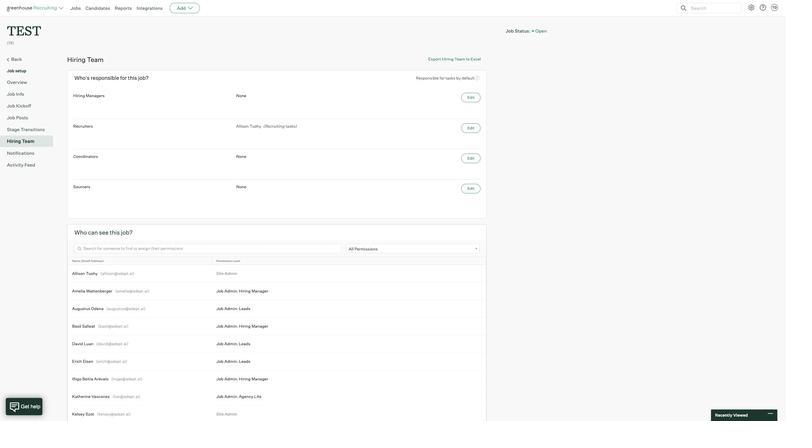 Task type: locate. For each thing, give the bounding box(es) containing it.
1 vertical spatial manager
[[252, 324, 268, 329]]

candidates link
[[86, 5, 110, 11]]

1 job admin: hiring manager from the top
[[216, 289, 268, 294]]

7 admin: from the top
[[224, 394, 238, 399]]

td
[[772, 5, 777, 10]]

iñigo beitia arévalo (inigo@adept.ai)
[[72, 377, 142, 382]]

1 none from the top
[[236, 93, 246, 98]]

edit
[[468, 95, 475, 100], [468, 126, 475, 130], [468, 156, 475, 161], [468, 186, 475, 191]]

3 manager from the top
[[252, 377, 268, 382]]

1 vertical spatial leads
[[239, 342, 250, 346]]

activity feed
[[7, 162, 35, 168]]

Search text field
[[690, 4, 736, 12]]

1 horizontal spatial allison
[[236, 124, 249, 129]]

0 vertical spatial leads
[[239, 306, 250, 311]]

(19)
[[7, 40, 14, 45]]

4 row from the top
[[68, 300, 486, 318]]

admin: for (basil@adept.ai)
[[224, 324, 238, 329]]

2 none edit from the top
[[236, 154, 475, 161]]

arévalo
[[94, 377, 109, 382]]

luan
[[84, 342, 93, 346]]

back link
[[7, 56, 51, 63]]

david
[[72, 342, 83, 346]]

site admin
[[216, 271, 237, 276], [216, 412, 237, 417]]

none edit for hiring managers
[[236, 93, 475, 100]]

1 vertical spatial job admin: hiring manager
[[216, 324, 268, 329]]

site down the job admin: agency lite
[[216, 412, 224, 417]]

for
[[120, 75, 127, 81], [440, 76, 445, 81]]

export hiring team to excel link
[[428, 56, 481, 61]]

responsible for tasks by default
[[416, 76, 475, 81]]

4 edit button from the top
[[462, 184, 481, 194]]

3 admin: from the top
[[224, 324, 238, 329]]

1 vertical spatial none edit
[[236, 154, 475, 161]]

augustus
[[72, 306, 90, 311]]

stage transitions
[[7, 127, 45, 132]]

edit button for hiring managers
[[462, 93, 481, 102]]

0 vertical spatial none
[[236, 93, 246, 98]]

9 row from the top
[[68, 388, 486, 406]]

2 vertical spatial none edit
[[236, 184, 475, 191]]

6 admin: from the top
[[224, 377, 238, 382]]

1 leads from the top
[[239, 306, 250, 311]]

row containing david luan
[[68, 335, 486, 353]]

all
[[349, 247, 354, 252]]

edit button for coordinators
[[462, 154, 481, 163]]

team left to
[[455, 56, 465, 61]]

leads for david luan (david@adept.ai)
[[239, 342, 250, 346]]

admin: for (augustus@adept.ai)
[[224, 306, 238, 311]]

who
[[74, 229, 87, 236]]

Search for someone to find or assign their permissions text field
[[74, 244, 342, 254]]

0 vertical spatial job?
[[138, 75, 149, 81]]

1 horizontal spatial this
[[128, 75, 137, 81]]

coordinators
[[73, 154, 98, 159]]

leads for augustus odena (augustus@adept.ai)
[[239, 306, 250, 311]]

0 vertical spatial admin
[[225, 271, 237, 276]]

1 horizontal spatial tuohy
[[250, 124, 261, 129]]

2 horizontal spatial team
[[455, 56, 465, 61]]

5 row from the top
[[68, 318, 486, 335]]

1 row from the top
[[68, 257, 486, 265]]

szot
[[86, 412, 94, 417]]

0 horizontal spatial hiring team
[[7, 138, 34, 144]]

site
[[216, 271, 224, 276], [216, 412, 224, 417]]

2 vertical spatial manager
[[252, 377, 268, 382]]

2 site from the top
[[216, 412, 224, 417]]

none for hiring managers
[[236, 93, 246, 98]]

configure image
[[748, 4, 755, 11]]

2 admin from the top
[[225, 412, 237, 417]]

0 horizontal spatial allison
[[72, 271, 85, 276]]

site admin down the job admin: agency lite
[[216, 412, 237, 417]]

0 horizontal spatial for
[[120, 75, 127, 81]]

0 vertical spatial tuohy
[[250, 124, 261, 129]]

odena
[[91, 306, 104, 311]]

1 vertical spatial job admin: leads
[[216, 342, 250, 346]]

by
[[456, 76, 461, 81]]

tasks
[[446, 76, 456, 81]]

2 none from the top
[[236, 154, 246, 159]]

(email
[[81, 259, 90, 263]]

3 none from the top
[[236, 184, 246, 189]]

this right the "see"
[[110, 229, 120, 236]]

1 none edit from the top
[[236, 93, 475, 100]]

manager for (amelia@adept.ai)
[[252, 289, 268, 294]]

stage transitions link
[[7, 126, 51, 133]]

3 edit button from the top
[[462, 154, 481, 163]]

row
[[68, 257, 486, 265], [68, 265, 486, 282], [68, 283, 486, 300], [68, 300, 486, 318], [68, 318, 486, 335], [68, 335, 486, 353], [68, 353, 486, 370], [68, 371, 486, 388], [68, 388, 486, 406], [68, 406, 486, 422]]

8 row from the top
[[68, 371, 486, 388]]

manager
[[252, 289, 268, 294], [252, 324, 268, 329], [252, 377, 268, 382]]

2 edit from the top
[[468, 126, 475, 130]]

1 manager from the top
[[252, 289, 268, 294]]

job admin: leads
[[216, 306, 250, 311], [216, 342, 250, 346], [216, 359, 250, 364]]

agency
[[239, 394, 253, 399]]

transitions
[[21, 127, 45, 132]]

0 horizontal spatial tuohy
[[86, 271, 98, 276]]

2 vertical spatial job admin: leads
[[216, 359, 250, 364]]

3 edit from the top
[[468, 156, 475, 161]]

1 vertical spatial site
[[216, 412, 224, 417]]

0 vertical spatial job admin: leads
[[216, 306, 250, 311]]

tuohy for allison tuohy (allison@adept.ai)
[[86, 271, 98, 276]]

6 row from the top
[[68, 335, 486, 353]]

team up notifications link
[[22, 138, 34, 144]]

1 job admin: leads from the top
[[216, 306, 250, 311]]

2 manager from the top
[[252, 324, 268, 329]]

0 vertical spatial site
[[216, 271, 224, 276]]

2 edit button from the top
[[462, 123, 481, 133]]

job admin: agency lite
[[216, 394, 262, 399]]

1 site from the top
[[216, 271, 224, 276]]

4 admin: from the top
[[224, 342, 238, 346]]

1 vertical spatial admin
[[225, 412, 237, 417]]

edit inside 'button'
[[468, 126, 475, 130]]

job kickoff
[[7, 103, 31, 109]]

job status:
[[506, 28, 531, 34]]

job setup
[[7, 68, 26, 73]]

2 vertical spatial none
[[236, 184, 246, 189]]

site admin for allison tuohy (allison@adept.ai)
[[216, 271, 237, 276]]

2 admin: from the top
[[224, 306, 238, 311]]

this right responsible
[[128, 75, 137, 81]]

2 vertical spatial job admin: hiring manager
[[216, 377, 268, 382]]

0 vertical spatial hiring team
[[67, 56, 104, 63]]

for right responsible
[[120, 75, 127, 81]]

1 horizontal spatial hiring team
[[67, 56, 104, 63]]

permission level
[[216, 259, 240, 263]]

amelia
[[72, 289, 85, 294]]

1 vertical spatial none
[[236, 154, 246, 159]]

none edit for coordinators
[[236, 154, 475, 161]]

2 leads from the top
[[239, 342, 250, 346]]

2 vertical spatial leads
[[239, 359, 250, 364]]

allison
[[236, 124, 249, 129], [72, 271, 85, 276]]

candidates
[[86, 5, 110, 11]]

job info link
[[7, 91, 51, 97]]

address)
[[91, 259, 104, 263]]

3 none edit from the top
[[236, 184, 475, 191]]

2 job admin: leads from the top
[[216, 342, 250, 346]]

10 row from the top
[[68, 406, 486, 422]]

back
[[11, 56, 22, 62]]

1 edit button from the top
[[462, 93, 481, 102]]

job admin: hiring manager
[[216, 289, 268, 294], [216, 324, 268, 329], [216, 377, 268, 382]]

1 vertical spatial job?
[[121, 229, 133, 236]]

0 vertical spatial allison
[[236, 124, 249, 129]]

edit for sourcers
[[468, 186, 475, 191]]

3 job admin: hiring manager from the top
[[216, 377, 268, 382]]

7 row from the top
[[68, 353, 486, 370]]

row containing name (email address)
[[68, 257, 486, 265]]

0 vertical spatial none edit
[[236, 93, 475, 100]]

team up responsible
[[87, 56, 104, 63]]

1 horizontal spatial job?
[[138, 75, 149, 81]]

none
[[236, 93, 246, 98], [236, 154, 246, 159], [236, 184, 246, 189]]

5 admin: from the top
[[224, 359, 238, 364]]

0 horizontal spatial this
[[110, 229, 120, 236]]

td button
[[771, 4, 778, 11]]

augustus odena (augustus@adept.ai)
[[72, 306, 146, 311]]

hiring team up notifications
[[7, 138, 34, 144]]

site admin down the permission level
[[216, 271, 237, 276]]

4 edit from the top
[[468, 186, 475, 191]]

hiring
[[67, 56, 86, 63], [442, 56, 454, 61], [73, 93, 85, 98], [7, 138, 21, 144], [239, 289, 251, 294], [239, 324, 251, 329], [239, 377, 251, 382]]

row containing katherine vasconez
[[68, 388, 486, 406]]

1 edit from the top
[[468, 95, 475, 100]]

none for sourcers
[[236, 184, 246, 189]]

leads
[[239, 306, 250, 311], [239, 342, 250, 346], [239, 359, 250, 364]]

2 row from the top
[[68, 265, 486, 282]]

job posts
[[7, 115, 28, 121]]

manager for (basil@adept.ai)
[[252, 324, 268, 329]]

0 vertical spatial job admin: hiring manager
[[216, 289, 268, 294]]

(erich@adept.ai)
[[96, 359, 127, 364]]

site admin for kelsey szot (kelsey@adept.ai)
[[216, 412, 237, 417]]

site down permission
[[216, 271, 224, 276]]

3 leads from the top
[[239, 359, 250, 364]]

vasconez
[[92, 394, 110, 399]]

1 admin: from the top
[[224, 289, 238, 294]]

2 site admin from the top
[[216, 412, 237, 417]]

allison for allison tuohy (allison@adept.ai)
[[72, 271, 85, 276]]

for left tasks
[[440, 76, 445, 81]]

0 horizontal spatial team
[[22, 138, 34, 144]]

1 vertical spatial allison
[[72, 271, 85, 276]]

admin:
[[224, 289, 238, 294], [224, 306, 238, 311], [224, 324, 238, 329], [224, 342, 238, 346], [224, 359, 238, 364], [224, 377, 238, 382], [224, 394, 238, 399]]

beitia
[[82, 377, 93, 382]]

admin: for (inigo@adept.ai)
[[224, 377, 238, 382]]

(david@adept.ai)
[[96, 342, 128, 346]]

job admin: hiring manager for iñigo beitia arévalo (inigo@adept.ai)
[[216, 377, 268, 382]]

0 horizontal spatial job?
[[121, 229, 133, 236]]

1 vertical spatial hiring team
[[7, 138, 34, 144]]

3 job admin: leads from the top
[[216, 359, 250, 364]]

1 vertical spatial tuohy
[[86, 271, 98, 276]]

1 site admin from the top
[[216, 271, 237, 276]]

0 vertical spatial site admin
[[216, 271, 237, 276]]

1 vertical spatial this
[[110, 229, 120, 236]]

admin down the job admin: agency lite
[[225, 412, 237, 417]]

reports
[[115, 5, 132, 11]]

test
[[7, 22, 41, 39]]

notifications
[[7, 150, 34, 156]]

kelsey szot (kelsey@adept.ai)
[[72, 412, 131, 417]]

3 row from the top
[[68, 283, 486, 300]]

2 job admin: hiring manager from the top
[[216, 324, 268, 329]]

sourcers
[[73, 184, 90, 189]]

lite
[[254, 394, 262, 399]]

status:
[[515, 28, 531, 34]]

0 vertical spatial manager
[[252, 289, 268, 294]]

notifications link
[[7, 150, 51, 157]]

overview
[[7, 79, 27, 85]]

0 vertical spatial this
[[128, 75, 137, 81]]

tuohy for allison tuohy
[[250, 124, 261, 129]]

1 admin from the top
[[225, 271, 237, 276]]

add
[[177, 5, 186, 11]]

grid
[[68, 257, 486, 422]]

1 vertical spatial site admin
[[216, 412, 237, 417]]

can
[[88, 229, 98, 236]]

hiring team up who's
[[67, 56, 104, 63]]

admin down the permission level
[[225, 271, 237, 276]]



Task type: vqa. For each thing, say whether or not it's contained in the screenshot.
Basil Safwat (basil@adept.ai)'s the Job Admin: Hiring Manager
yes



Task type: describe. For each thing, give the bounding box(es) containing it.
test (19)
[[7, 22, 41, 45]]

none edit for sourcers
[[236, 184, 475, 191]]

setup
[[15, 68, 26, 73]]

feed
[[25, 162, 35, 168]]

hiring managers
[[73, 93, 105, 98]]

managers
[[86, 93, 105, 98]]

to
[[466, 56, 470, 61]]

row containing erich elsen
[[68, 353, 486, 370]]

who's
[[74, 75, 90, 81]]

(augustus@adept.ai)
[[106, 306, 146, 311]]

row containing iñigo beitia arévalo
[[68, 371, 486, 388]]

allison tuohy
[[236, 124, 261, 129]]

job admin: hiring manager for basil safwat (basil@adept.ai)
[[216, 324, 268, 329]]

export hiring team to excel
[[428, 56, 481, 61]]

site for (allison@adept.ai)
[[216, 271, 224, 276]]

safwat
[[82, 324, 95, 329]]

1 horizontal spatial for
[[440, 76, 445, 81]]

who can see this job?
[[74, 229, 133, 236]]

hiring team link
[[7, 138, 51, 145]]

admin for (allison@adept.ai)
[[225, 271, 237, 276]]

activity
[[7, 162, 24, 168]]

integrations link
[[137, 5, 163, 11]]

row containing allison tuohy
[[68, 265, 486, 282]]

katherine
[[72, 394, 91, 399]]

site for (kelsey@adept.ai)
[[216, 412, 224, 417]]

edit for hiring managers
[[468, 95, 475, 100]]

export
[[428, 56, 441, 61]]

job kickoff link
[[7, 102, 51, 109]]

recently
[[715, 413, 733, 418]]

td button
[[770, 3, 779, 12]]

see
[[99, 229, 109, 236]]

(amelia@adept.ai)
[[115, 289, 149, 294]]

reports link
[[115, 5, 132, 11]]

allison for allison tuohy
[[236, 124, 249, 129]]

jobs
[[70, 5, 81, 11]]

job? for who can see this job?
[[121, 229, 133, 236]]

row containing amelia wattenberger
[[68, 283, 486, 300]]

responsible
[[416, 76, 439, 81]]

overview link
[[7, 79, 51, 86]]

(inigo@adept.ai)
[[111, 377, 142, 382]]

row containing augustus odena
[[68, 300, 486, 318]]

edit for coordinators
[[468, 156, 475, 161]]

edit button for recruiters
[[462, 123, 481, 133]]

iñigo
[[72, 377, 82, 382]]

1 horizontal spatial team
[[87, 56, 104, 63]]

kickoff
[[16, 103, 31, 109]]

row containing basil safwat
[[68, 318, 486, 335]]

admin: for (amelia@adept.ai)
[[224, 289, 238, 294]]

recruiters
[[73, 124, 93, 129]]

(kat@adept.ai)
[[113, 394, 140, 399]]

admin: for (kat@adept.ai)
[[224, 394, 238, 399]]

responsible
[[91, 75, 119, 81]]

job posts link
[[7, 114, 51, 121]]

job admin: leads for erich elsen (erich@adept.ai)
[[216, 359, 250, 364]]

elsen
[[83, 359, 93, 364]]

job admin: leads for david luan (david@adept.ai)
[[216, 342, 250, 346]]

none for coordinators
[[236, 154, 246, 159]]

permission
[[216, 259, 232, 263]]

recently viewed
[[715, 413, 748, 418]]

add button
[[170, 3, 200, 13]]

this for for
[[128, 75, 137, 81]]

job admin: leads for augustus odena (augustus@adept.ai)
[[216, 306, 250, 311]]

activity feed link
[[7, 161, 51, 168]]

erich elsen (erich@adept.ai)
[[72, 359, 127, 364]]

admin for (kelsey@adept.ai)
[[225, 412, 237, 417]]

kelsey
[[72, 412, 85, 417]]

stage
[[7, 127, 20, 132]]

manager for (inigo@adept.ai)
[[252, 377, 268, 382]]

amelia wattenberger (amelia@adept.ai)
[[72, 289, 149, 294]]

basil
[[72, 324, 81, 329]]

open
[[535, 28, 547, 34]]

level
[[233, 259, 240, 263]]

row containing kelsey szot
[[68, 406, 486, 422]]

integrations
[[137, 5, 163, 11]]

(kelsey@adept.ai)
[[97, 412, 131, 417]]

job admin: hiring manager for amelia wattenberger (amelia@adept.ai)
[[216, 289, 268, 294]]

permissions
[[355, 247, 378, 252]]

name
[[72, 259, 80, 263]]

david luan (david@adept.ai)
[[72, 342, 128, 346]]

this for see
[[110, 229, 120, 236]]

leads for erich elsen (erich@adept.ai)
[[239, 359, 250, 364]]

job? for who's responsible for this job?
[[138, 75, 149, 81]]

name (email address)
[[72, 259, 104, 263]]

grid containing allison tuohy
[[68, 257, 486, 422]]

jobs link
[[70, 5, 81, 11]]

who's responsible for this job?
[[74, 75, 149, 81]]

excel
[[471, 56, 481, 61]]

posts
[[16, 115, 28, 121]]

default
[[462, 76, 475, 81]]

greenhouse recruiting image
[[7, 5, 59, 12]]

edit button for sourcers
[[462, 184, 481, 194]]

all permissions link
[[346, 244, 480, 254]]

(allison@adept.ai)
[[101, 271, 134, 276]]

all permissions
[[349, 247, 378, 252]]

(basil@adept.ai)
[[98, 324, 129, 329]]

allison tuohy (allison@adept.ai)
[[72, 271, 134, 276]]

basil safwat (basil@adept.ai)
[[72, 324, 129, 329]]

info
[[16, 91, 24, 97]]

admin: for (erich@adept.ai)
[[224, 359, 238, 364]]

viewed
[[733, 413, 748, 418]]

katherine vasconez (kat@adept.ai)
[[72, 394, 140, 399]]

admin: for (david@adept.ai)
[[224, 342, 238, 346]]

wattenberger
[[86, 289, 112, 294]]

team inside hiring team link
[[22, 138, 34, 144]]



